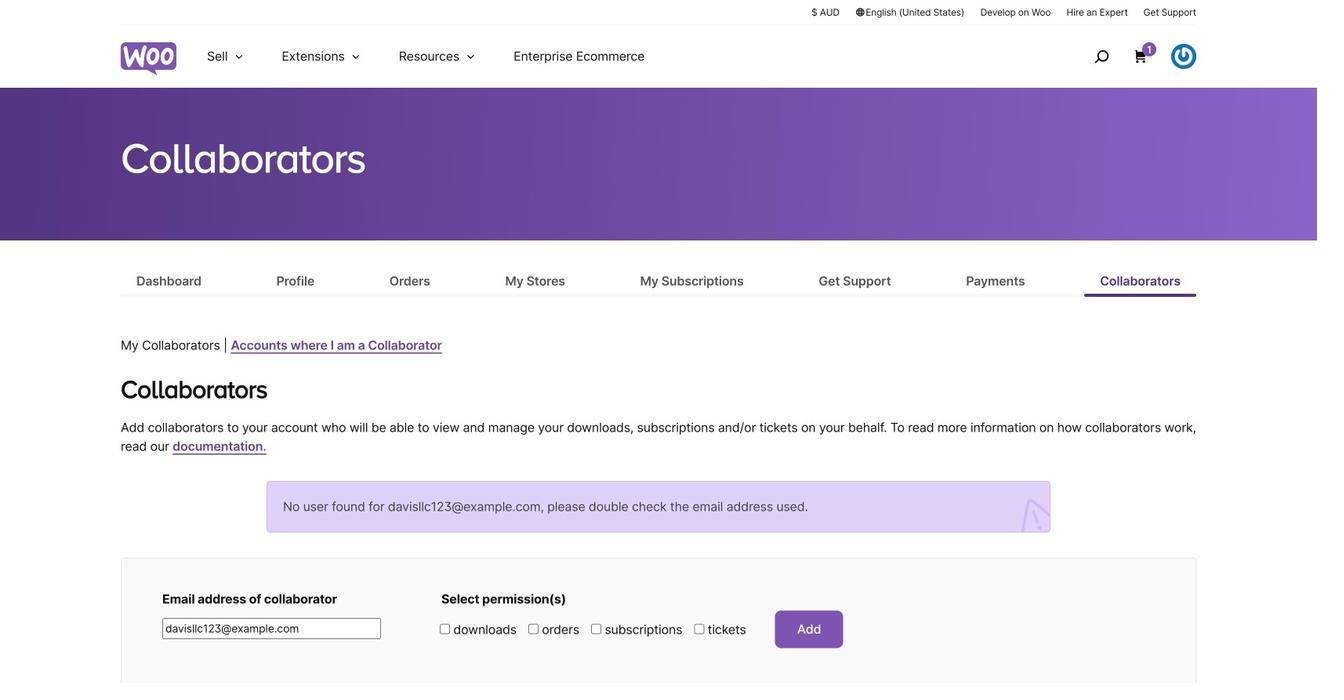 Task type: describe. For each thing, give the bounding box(es) containing it.
open account menu image
[[1171, 44, 1196, 69]]



Task type: vqa. For each thing, say whether or not it's contained in the screenshot.
the Gravatar image
no



Task type: locate. For each thing, give the bounding box(es) containing it.
None checkbox
[[528, 624, 539, 635], [694, 624, 704, 635], [528, 624, 539, 635], [694, 624, 704, 635]]

service navigation menu element
[[1061, 31, 1196, 82]]

search image
[[1089, 44, 1114, 69]]

None checkbox
[[440, 624, 450, 635], [591, 624, 601, 635], [440, 624, 450, 635], [591, 624, 601, 635]]



